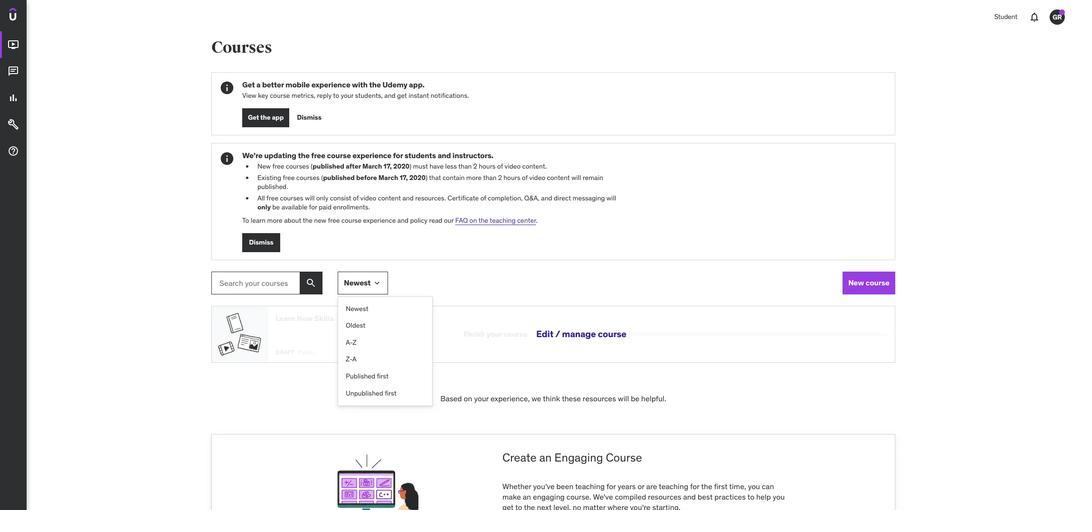 Task type: locate. For each thing, give the bounding box(es) containing it.
only
[[316, 194, 328, 202], [257, 203, 271, 212]]

you down the can
[[773, 492, 785, 502]]

2 horizontal spatial to
[[747, 492, 754, 502]]

published for new free courses (
[[313, 162, 344, 171]]

1 vertical spatial content
[[378, 194, 401, 202]]

public
[[298, 349, 314, 356]]

0 horizontal spatial to
[[333, 91, 339, 100]]

content inside all free courses will only consist of video content and resources. certificate of completion, q&a, and direct messaging will only be available for paid enrollments.
[[378, 194, 401, 202]]

1 medium image from the top
[[8, 66, 19, 77]]

0 vertical spatial dismiss button
[[297, 108, 321, 127]]

( up existing free courses ( published before march 17, 2020 at the left top
[[311, 162, 313, 171]]

) that contain more than 2 hours of video content will remain published.
[[257, 173, 603, 191]]

oldest
[[346, 321, 365, 330]]

create
[[502, 450, 537, 465]]

compiled
[[615, 492, 646, 502]]

2 vertical spatial to
[[515, 503, 522, 510]]

dismiss down metrics,
[[297, 113, 321, 122]]

be left available
[[272, 203, 280, 212]]

1 vertical spatial 17,
[[400, 173, 408, 182]]

0 vertical spatial 17,
[[384, 162, 392, 171]]

on right based
[[464, 394, 472, 403]]

will left helpful.
[[618, 394, 629, 403]]

2
[[473, 162, 477, 171], [498, 173, 502, 182]]

instant
[[409, 91, 429, 100]]

engaging
[[533, 492, 565, 502]]

certificate
[[448, 194, 479, 202]]

center
[[517, 216, 536, 225]]

dismiss button down 'learn'
[[242, 233, 280, 252]]

course
[[270, 91, 290, 100], [327, 150, 351, 160], [341, 216, 361, 225], [866, 278, 890, 287], [598, 328, 626, 340], [503, 329, 527, 339]]

get the app link
[[242, 108, 289, 127]]

the up 'best'
[[701, 481, 712, 491]]

0 vertical spatial get
[[397, 91, 407, 100]]

be inside all free courses will only consist of video content and resources. certificate of completion, q&a, and direct messaging will only be available for paid enrollments.
[[272, 203, 280, 212]]

first down the z-a 'button'
[[377, 372, 389, 380]]

first inside button
[[377, 372, 389, 380]]

teaching
[[490, 216, 516, 225], [575, 481, 605, 491], [659, 481, 688, 491]]

1 horizontal spatial (
[[321, 173, 323, 182]]

level,
[[554, 503, 571, 510]]

2 down instructors.
[[473, 162, 477, 171]]

1 vertical spatial than
[[483, 173, 496, 182]]

0 horizontal spatial content
[[378, 194, 401, 202]]

2 up completion,
[[498, 173, 502, 182]]

than down instructors.
[[458, 162, 472, 171]]

get left 'a'
[[242, 80, 255, 89]]

only up paid
[[316, 194, 328, 202]]

0 horizontal spatial be
[[272, 203, 280, 212]]

0 vertical spatial more
[[466, 173, 482, 182]]

2020 down must
[[409, 173, 426, 182]]

published up existing free courses ( published before march 17, 2020 at the left top
[[313, 162, 344, 171]]

the right updating
[[298, 150, 310, 160]]

published for existing free courses (
[[323, 173, 355, 182]]

1 horizontal spatial video
[[505, 162, 521, 171]]

1 vertical spatial you
[[773, 492, 785, 502]]

have
[[430, 162, 444, 171]]

that
[[429, 173, 441, 182]]

and down udemy
[[384, 91, 395, 100]]

resources up starting.
[[648, 492, 681, 502]]

only down all
[[257, 203, 271, 212]]

0 horizontal spatial (
[[311, 162, 313, 171]]

1 horizontal spatial to
[[515, 503, 522, 510]]

courses for published after march 17, 2020
[[286, 162, 309, 171]]

courses inside all free courses will only consist of video content and resources. certificate of completion, q&a, and direct messaging will only be available for paid enrollments.
[[280, 194, 303, 202]]

/
[[555, 328, 560, 340]]

published down the after
[[323, 173, 355, 182]]

1 vertical spatial hours
[[504, 173, 520, 182]]

2 vertical spatial experience
[[363, 216, 396, 225]]

1 vertical spatial resources
[[648, 492, 681, 502]]

get inside get the app link
[[248, 113, 259, 122]]

teaching up starting.
[[659, 481, 688, 491]]

1 horizontal spatial dismiss
[[297, 113, 321, 122]]

march down we're updating the free course experience for students and instructors.
[[362, 162, 382, 171]]

be left helpful.
[[631, 394, 639, 403]]

1 vertical spatial 2
[[498, 173, 502, 182]]

2 horizontal spatial new
[[848, 278, 864, 287]]

dismiss for bottommost dismiss button
[[249, 238, 273, 247]]

the left the new
[[303, 216, 313, 225]]

0 vertical spatial newest
[[344, 278, 371, 287]]

get down view
[[248, 113, 259, 122]]

will left remain at right
[[571, 173, 581, 182]]

0 vertical spatial your
[[341, 91, 353, 100]]

you have alerts image
[[1059, 9, 1065, 15]]

experience inside get a better mobile experience with the udemy app. view key course metrics, reply to your students, and get instant notifications.
[[311, 80, 350, 89]]

students,
[[355, 91, 383, 100]]

first up the practices
[[714, 481, 728, 491]]

free up published.
[[283, 173, 295, 182]]

1 vertical spatial march
[[378, 173, 398, 182]]

experience up the after
[[353, 150, 391, 160]]

and inside get a better mobile experience with the udemy app. view key course metrics, reply to your students, and get instant notifications.
[[384, 91, 395, 100]]

and
[[384, 91, 395, 100], [438, 150, 451, 160], [402, 194, 414, 202], [541, 194, 552, 202], [397, 216, 409, 225], [683, 492, 696, 502]]

faq on the teaching center link
[[455, 216, 536, 225]]

0 horizontal spatial only
[[257, 203, 271, 212]]

0 vertical spatial courses
[[286, 162, 309, 171]]

published first button
[[338, 368, 432, 385]]

first for unpublished first
[[385, 389, 396, 397]]

to
[[333, 91, 339, 100], [747, 492, 754, 502], [515, 503, 522, 510]]

before
[[356, 173, 377, 182]]

we've
[[593, 492, 613, 502]]

on
[[470, 216, 477, 225], [464, 394, 472, 403]]

no
[[573, 503, 581, 510]]

first inside 'button'
[[385, 389, 396, 397]]

march for before
[[378, 173, 398, 182]]

first down published first button
[[385, 389, 396, 397]]

the up the students,
[[369, 80, 381, 89]]

for left paid
[[309, 203, 317, 212]]

get for a
[[242, 80, 255, 89]]

1 vertical spatial video
[[529, 173, 545, 182]]

video up enrollments.
[[360, 194, 376, 202]]

contain
[[443, 173, 465, 182]]

of up enrollments.
[[353, 194, 359, 202]]

and left 'best'
[[683, 492, 696, 502]]

17, for published after march 17, 2020
[[384, 162, 392, 171]]

and left the resources.
[[402, 194, 414, 202]]

first for published first
[[377, 372, 389, 380]]

you left the can
[[748, 481, 760, 491]]

video left content.
[[505, 162, 521, 171]]

than up completion,
[[483, 173, 496, 182]]

1 vertical spatial be
[[631, 394, 639, 403]]

udemy image
[[9, 8, 53, 24]]

next
[[537, 503, 552, 510]]

more right contain
[[466, 173, 482, 182]]

enrollments.
[[333, 203, 370, 212]]

1 vertical spatial get
[[248, 113, 259, 122]]

1 horizontal spatial 2
[[498, 173, 502, 182]]

0 vertical spatial to
[[333, 91, 339, 100]]

you're
[[630, 503, 651, 510]]

based
[[440, 394, 462, 403]]

Search your courses text field
[[211, 271, 300, 294]]

available
[[282, 203, 307, 212]]

more inside ") that contain more than 2 hours of video content will remain published."
[[466, 173, 482, 182]]

oldest button
[[338, 317, 432, 334]]

to right reply
[[333, 91, 339, 100]]

new for new free courses ( published after march 17, 2020 ) must have less than 2 hours of video content.
[[257, 162, 271, 171]]

2 vertical spatial new
[[297, 313, 313, 323]]

new
[[257, 162, 271, 171], [848, 278, 864, 287], [297, 313, 313, 323]]

17,
[[384, 162, 392, 171], [400, 173, 408, 182]]

medium image
[[8, 66, 19, 77], [8, 92, 19, 104], [8, 119, 19, 130], [8, 145, 19, 157]]

will
[[571, 173, 581, 182], [305, 194, 315, 202], [607, 194, 616, 202], [618, 394, 629, 403]]

your right the finish
[[486, 329, 502, 339]]

the right the faq
[[478, 216, 488, 225]]

0 vertical spatial experience
[[311, 80, 350, 89]]

0 horizontal spatial an
[[523, 492, 531, 502]]

0 vertical spatial an
[[539, 450, 552, 465]]

free down published.
[[267, 194, 278, 202]]

based on your experience, we think these resources will be helpful.
[[440, 394, 666, 403]]

will inside ") that contain more than 2 hours of video content will remain published."
[[571, 173, 581, 182]]

0 horizontal spatial teaching
[[490, 216, 516, 225]]

1 vertical spatial )
[[426, 173, 428, 182]]

0 vertical spatial on
[[470, 216, 477, 225]]

for up new free courses ( published after march 17, 2020 ) must have less than 2 hours of video content.
[[393, 150, 403, 160]]

on right the faq
[[470, 216, 477, 225]]

udemy
[[382, 80, 407, 89]]

2 vertical spatial first
[[714, 481, 728, 491]]

1 vertical spatial 2020
[[409, 173, 426, 182]]

1 vertical spatial dismiss
[[249, 238, 273, 247]]

content up "direct"
[[547, 173, 570, 182]]

an down whether
[[523, 492, 531, 502]]

1 horizontal spatial content
[[547, 173, 570, 182]]

more
[[466, 173, 482, 182], [267, 216, 283, 225]]

of up completion,
[[497, 162, 503, 171]]

0 vertical spatial only
[[316, 194, 328, 202]]

course.
[[567, 492, 591, 502]]

content up to learn more about the new free course experience and policy read our faq on the teaching center .
[[378, 194, 401, 202]]

0 vertical spatial (
[[311, 162, 313, 171]]

new inside button
[[848, 278, 864, 287]]

video
[[505, 162, 521, 171], [529, 173, 545, 182], [360, 194, 376, 202]]

be
[[272, 203, 280, 212], [631, 394, 639, 403]]

1 horizontal spatial than
[[483, 173, 496, 182]]

( for published after march 17, 2020
[[311, 162, 313, 171]]

you
[[748, 481, 760, 491], [773, 492, 785, 502]]

hours up completion,
[[504, 173, 520, 182]]

about
[[284, 216, 301, 225]]

1 horizontal spatial 17,
[[400, 173, 408, 182]]

0 vertical spatial video
[[505, 162, 521, 171]]

0 horizontal spatial dismiss
[[249, 238, 273, 247]]

0 horizontal spatial than
[[458, 162, 472, 171]]

0 vertical spatial be
[[272, 203, 280, 212]]

of down content.
[[522, 173, 528, 182]]

0 vertical spatial march
[[362, 162, 382, 171]]

a-
[[346, 338, 353, 347]]

for up we've
[[607, 481, 616, 491]]

dismiss inside button
[[249, 238, 273, 247]]

1 horizontal spatial )
[[426, 173, 428, 182]]

0 horizontal spatial you
[[748, 481, 760, 491]]

the
[[369, 80, 381, 89], [260, 113, 270, 122], [298, 150, 310, 160], [303, 216, 313, 225], [478, 216, 488, 225], [701, 481, 712, 491], [524, 503, 535, 510]]

1 vertical spatial new
[[848, 278, 864, 287]]

get
[[397, 91, 407, 100], [502, 503, 514, 510]]

0 horizontal spatial new
[[257, 162, 271, 171]]

helpful.
[[641, 394, 666, 403]]

1 vertical spatial an
[[523, 492, 531, 502]]

1 horizontal spatial new
[[297, 313, 313, 323]]

your left experience,
[[474, 394, 489, 403]]

to left help
[[747, 492, 754, 502]]

small image
[[373, 278, 382, 288]]

1 vertical spatial published
[[323, 173, 355, 182]]

0 horizontal spatial video
[[360, 194, 376, 202]]

1 horizontal spatial an
[[539, 450, 552, 465]]

courses for only
[[280, 194, 303, 202]]

0 vertical spatial published
[[313, 162, 344, 171]]

z
[[353, 338, 357, 347]]

dismiss button down metrics,
[[297, 108, 321, 127]]

get down make
[[502, 503, 514, 510]]

resources right these
[[583, 394, 616, 403]]

1 vertical spatial (
[[321, 173, 323, 182]]

your down with
[[341, 91, 353, 100]]

0 vertical spatial 2020
[[393, 162, 410, 171]]

(
[[311, 162, 313, 171], [321, 173, 323, 182]]

get for the
[[248, 113, 259, 122]]

1 vertical spatial more
[[267, 216, 283, 225]]

hours
[[479, 162, 496, 171], [504, 173, 520, 182]]

teaching up course.
[[575, 481, 605, 491]]

march
[[362, 162, 382, 171], [378, 173, 398, 182]]

0 vertical spatial hours
[[479, 162, 496, 171]]

help
[[756, 492, 771, 502]]

of inside ") that contain more than 2 hours of video content will remain published."
[[522, 173, 528, 182]]

experience down enrollments.
[[363, 216, 396, 225]]

1 horizontal spatial resources
[[648, 492, 681, 502]]

published first
[[346, 372, 389, 380]]

0 vertical spatial dismiss
[[297, 113, 321, 122]]

17, down we're updating the free course experience for students and instructors.
[[384, 162, 392, 171]]

whether
[[502, 481, 531, 491]]

new for new course
[[848, 278, 864, 287]]

must
[[413, 162, 428, 171]]

gr
[[1053, 13, 1062, 21]]

hours down instructors.
[[479, 162, 496, 171]]

teaching down completion,
[[490, 216, 516, 225]]

( up paid
[[321, 173, 323, 182]]

1 vertical spatial first
[[385, 389, 396, 397]]

video down content.
[[529, 173, 545, 182]]

1 vertical spatial newest
[[346, 304, 368, 313]]

key
[[258, 91, 268, 100]]

manage
[[562, 328, 596, 340]]

) left must
[[410, 162, 411, 171]]

1 vertical spatial courses
[[296, 173, 320, 182]]

0 vertical spatial content
[[547, 173, 570, 182]]

1 horizontal spatial more
[[466, 173, 482, 182]]

2020 left must
[[393, 162, 410, 171]]

0 horizontal spatial dismiss button
[[242, 233, 280, 252]]

1 horizontal spatial hours
[[504, 173, 520, 182]]

new
[[314, 216, 326, 225]]

of
[[497, 162, 503, 171], [522, 173, 528, 182], [353, 194, 359, 202], [480, 194, 486, 202]]

1 vertical spatial experience
[[353, 150, 391, 160]]

an right create
[[539, 450, 552, 465]]

2020
[[393, 162, 410, 171], [409, 173, 426, 182]]

get down udemy
[[397, 91, 407, 100]]

an
[[539, 450, 552, 465], [523, 492, 531, 502]]

4 medium image from the top
[[8, 145, 19, 157]]

more right 'learn'
[[267, 216, 283, 225]]

newest up oldest at the left bottom of page
[[346, 304, 368, 313]]

students
[[405, 150, 436, 160]]

and inside whether you've been teaching for years or are teaching for the first time, you can make an engaging course. we've compiled resources and best practices to help you get to the next level, no matter where you're starting.
[[683, 492, 696, 502]]

newest inside dropdown button
[[344, 278, 371, 287]]

dismiss down 'learn'
[[249, 238, 273, 247]]

2020 for published before march 17, 2020
[[409, 173, 426, 182]]

for
[[393, 150, 403, 160], [309, 203, 317, 212], [607, 481, 616, 491], [690, 481, 699, 491]]

years
[[618, 481, 636, 491]]

experience up reply
[[311, 80, 350, 89]]

free down updating
[[272, 162, 284, 171]]

march for after
[[362, 162, 382, 171]]

published.
[[257, 182, 288, 191]]

newest inside button
[[346, 304, 368, 313]]

course inside get a better mobile experience with the udemy app. view key course metrics, reply to your students, and get instant notifications.
[[270, 91, 290, 100]]

0 vertical spatial first
[[377, 372, 389, 380]]

to down make
[[515, 503, 522, 510]]

the left next
[[524, 503, 535, 510]]

) left the that
[[426, 173, 428, 182]]

newest left the small icon
[[344, 278, 371, 287]]

video inside ") that contain more than 2 hours of video content will remain published."
[[529, 173, 545, 182]]

1 horizontal spatial dismiss button
[[297, 108, 321, 127]]

2 vertical spatial courses
[[280, 194, 303, 202]]

17, down new free courses ( published after march 17, 2020 ) must have less than 2 hours of video content.
[[400, 173, 408, 182]]

0 horizontal spatial 2
[[473, 162, 477, 171]]

free inside all free courses will only consist of video content and resources. certificate of completion, q&a, and direct messaging will only be available for paid enrollments.
[[267, 194, 278, 202]]

0 vertical spatial get
[[242, 80, 255, 89]]

0 horizontal spatial 17,
[[384, 162, 392, 171]]

2020 for published after march 17, 2020
[[393, 162, 410, 171]]

get
[[242, 80, 255, 89], [248, 113, 259, 122]]

free up existing free courses ( published before march 17, 2020 at the left top
[[311, 150, 325, 160]]

and right q&a,
[[541, 194, 552, 202]]

march down new free courses ( published after march 17, 2020 ) must have less than 2 hours of video content.
[[378, 173, 398, 182]]

0 horizontal spatial resources
[[583, 394, 616, 403]]

of right certificate
[[480, 194, 486, 202]]

your
[[341, 91, 353, 100], [486, 329, 502, 339], [474, 394, 489, 403]]

create an engaging course
[[502, 450, 642, 465]]

for inside all free courses will only consist of video content and resources. certificate of completion, q&a, and direct messaging will only be available for paid enrollments.
[[309, 203, 317, 212]]

1 horizontal spatial get
[[502, 503, 514, 510]]

z-a
[[346, 355, 357, 364]]

get inside get a better mobile experience with the udemy app. view key course metrics, reply to your students, and get instant notifications.
[[242, 80, 255, 89]]

newest for newest button
[[346, 304, 368, 313]]

course inside button
[[866, 278, 890, 287]]

app.
[[409, 80, 425, 89]]

0 vertical spatial new
[[257, 162, 271, 171]]

0 horizontal spatial get
[[397, 91, 407, 100]]

and up less
[[438, 150, 451, 160]]



Task type: describe. For each thing, give the bounding box(es) containing it.
paid
[[319, 203, 332, 212]]

instructors.
[[453, 150, 493, 160]]

and left policy
[[397, 216, 409, 225]]

remain
[[583, 173, 603, 182]]

2 vertical spatial your
[[474, 394, 489, 403]]

resources inside whether you've been teaching for years or are teaching for the first time, you can make an engaging course. we've compiled resources and best practices to help you get to the next level, no matter where you're starting.
[[648, 492, 681, 502]]

skills
[[314, 313, 334, 323]]

resources.
[[415, 194, 446, 202]]

learn new skills
[[275, 313, 334, 323]]

whether you've been teaching for years or are teaching for the first time, you can make an engaging course. we've compiled resources and best practices to help you get to the next level, no matter where you're starting.
[[502, 481, 785, 510]]

we're
[[242, 150, 263, 160]]

to inside get a better mobile experience with the udemy app. view key course metrics, reply to your students, and get instant notifications.
[[333, 91, 339, 100]]

1 vertical spatial your
[[486, 329, 502, 339]]

think
[[543, 394, 560, 403]]

1 horizontal spatial you
[[773, 492, 785, 502]]

newest for newest dropdown button
[[344, 278, 371, 287]]

for up 'best'
[[690, 481, 699, 491]]

draft
[[275, 349, 294, 356]]

edit / manage course link
[[419, 310, 744, 358]]

1 vertical spatial on
[[464, 394, 472, 403]]

to learn more about the new free course experience and policy read our faq on the teaching center .
[[242, 216, 538, 225]]

0 vertical spatial resources
[[583, 394, 616, 403]]

0 vertical spatial )
[[410, 162, 411, 171]]

1 vertical spatial only
[[257, 203, 271, 212]]

all free courses will only consist of video content and resources. certificate of completion, q&a, and direct messaging will only be available for paid enrollments.
[[257, 194, 616, 212]]

1 vertical spatial to
[[747, 492, 754, 502]]

messaging
[[573, 194, 605, 202]]

time,
[[729, 481, 746, 491]]

a-z
[[346, 338, 357, 347]]

the inside get a better mobile experience with the udemy app. view key course metrics, reply to your students, and get instant notifications.
[[369, 80, 381, 89]]

your inside get a better mobile experience with the udemy app. view key course metrics, reply to your students, and get instant notifications.
[[341, 91, 353, 100]]

app
[[272, 113, 284, 122]]

.
[[536, 216, 538, 225]]

1 horizontal spatial only
[[316, 194, 328, 202]]

unpublished
[[346, 389, 383, 397]]

2 medium image from the top
[[8, 92, 19, 104]]

metrics,
[[292, 91, 315, 100]]

mobile
[[285, 80, 310, 89]]

starting.
[[652, 503, 681, 510]]

get the app
[[248, 113, 284, 122]]

been
[[556, 481, 573, 491]]

we're updating the free course experience for students and instructors.
[[242, 150, 493, 160]]

z-a button
[[338, 351, 432, 368]]

a-z button
[[338, 334, 432, 351]]

our
[[444, 216, 454, 225]]

0 vertical spatial you
[[748, 481, 760, 491]]

gr link
[[1046, 6, 1069, 28]]

medium image
[[8, 39, 19, 50]]

an inside whether you've been teaching for years or are teaching for the first time, you can make an engaging course. we've compiled resources and best practices to help you get to the next level, no matter where you're starting.
[[523, 492, 531, 502]]

0 horizontal spatial hours
[[479, 162, 496, 171]]

newest button
[[338, 271, 388, 294]]

0 vertical spatial than
[[458, 162, 472, 171]]

get inside whether you've been teaching for years or are teaching for the first time, you can make an engaging course. we've compiled resources and best practices to help you get to the next level, no matter where you're starting.
[[502, 503, 514, 510]]

courses
[[211, 38, 272, 57]]

content inside ") that contain more than 2 hours of video content will remain published."
[[547, 173, 570, 182]]

notifications image
[[1029, 11, 1040, 23]]

practices
[[715, 492, 746, 502]]

can
[[762, 481, 774, 491]]

finish your course
[[464, 329, 527, 339]]

course
[[606, 450, 642, 465]]

video inside all free courses will only consist of video content and resources. certificate of completion, q&a, and direct messaging will only be available for paid enrollments.
[[360, 194, 376, 202]]

a
[[352, 355, 357, 364]]

( for published before march 17, 2020
[[321, 173, 323, 182]]

free for all free courses will only consist of video content and resources. certificate of completion, q&a, and direct messaging will
[[267, 194, 278, 202]]

are
[[646, 481, 657, 491]]

student
[[994, 12, 1017, 21]]

direct
[[554, 194, 571, 202]]

new course button
[[843, 271, 895, 294]]

unpublished first
[[346, 389, 396, 397]]

edit / manage course
[[536, 328, 626, 340]]

notifications.
[[431, 91, 469, 100]]

faq
[[455, 216, 468, 225]]

engaging
[[554, 450, 603, 465]]

) inside ") that contain more than 2 hours of video content will remain published."
[[426, 173, 428, 182]]

courses for published before march 17, 2020
[[296, 173, 320, 182]]

finish
[[464, 329, 485, 339]]

get inside get a better mobile experience with the udemy app. view key course metrics, reply to your students, and get instant notifications.
[[397, 91, 407, 100]]

first inside whether you've been teaching for years or are teaching for the first time, you can make an engaging course. we've compiled resources and best practices to help you get to the next level, no matter where you're starting.
[[714, 481, 728, 491]]

z-
[[346, 355, 352, 364]]

0 vertical spatial 2
[[473, 162, 477, 171]]

1 horizontal spatial teaching
[[575, 481, 605, 491]]

17, for published before march 17, 2020
[[400, 173, 408, 182]]

search image
[[305, 277, 317, 289]]

to
[[242, 216, 249, 225]]

hours inside ") that contain more than 2 hours of video content will remain published."
[[504, 173, 520, 182]]

completion,
[[488, 194, 523, 202]]

get a better mobile experience with the udemy app. view key course metrics, reply to your students, and get instant notifications.
[[242, 80, 469, 100]]

2 inside ") that contain more than 2 hours of video content will remain published."
[[498, 173, 502, 182]]

less
[[445, 162, 457, 171]]

or
[[638, 481, 644, 491]]

new free courses ( published after march 17, 2020 ) must have less than 2 hours of video content.
[[257, 162, 547, 171]]

all
[[257, 194, 265, 202]]

after
[[346, 162, 361, 171]]

reply
[[317, 91, 332, 100]]

2 horizontal spatial teaching
[[659, 481, 688, 491]]

dismiss for dismiss button to the top
[[297, 113, 321, 122]]

q&a,
[[524, 194, 540, 202]]

1 vertical spatial dismiss button
[[242, 233, 280, 252]]

free right the new
[[328, 216, 340, 225]]

existing
[[257, 173, 281, 182]]

will right 'messaging'
[[607, 194, 616, 202]]

free for new free courses (
[[272, 162, 284, 171]]

matter
[[583, 503, 606, 510]]

0 horizontal spatial more
[[267, 216, 283, 225]]

3 medium image from the top
[[8, 119, 19, 130]]

1 horizontal spatial be
[[631, 394, 639, 403]]

policy
[[410, 216, 428, 225]]

newest button
[[338, 300, 432, 317]]

than inside ") that contain more than 2 hours of video content will remain published."
[[483, 173, 496, 182]]

unpublished first button
[[338, 385, 432, 402]]

make
[[502, 492, 521, 502]]

where
[[607, 503, 628, 510]]

view
[[242, 91, 256, 100]]

better
[[262, 80, 284, 89]]

the left app at top left
[[260, 113, 270, 122]]

free for existing free courses (
[[283, 173, 295, 182]]

existing free courses ( published before march 17, 2020
[[257, 173, 426, 182]]

with
[[352, 80, 368, 89]]

learn
[[251, 216, 266, 225]]

student link
[[989, 6, 1023, 28]]

you've
[[533, 481, 555, 491]]

published
[[346, 372, 375, 380]]

will up available
[[305, 194, 315, 202]]



Task type: vqa. For each thing, say whether or not it's contained in the screenshot.


